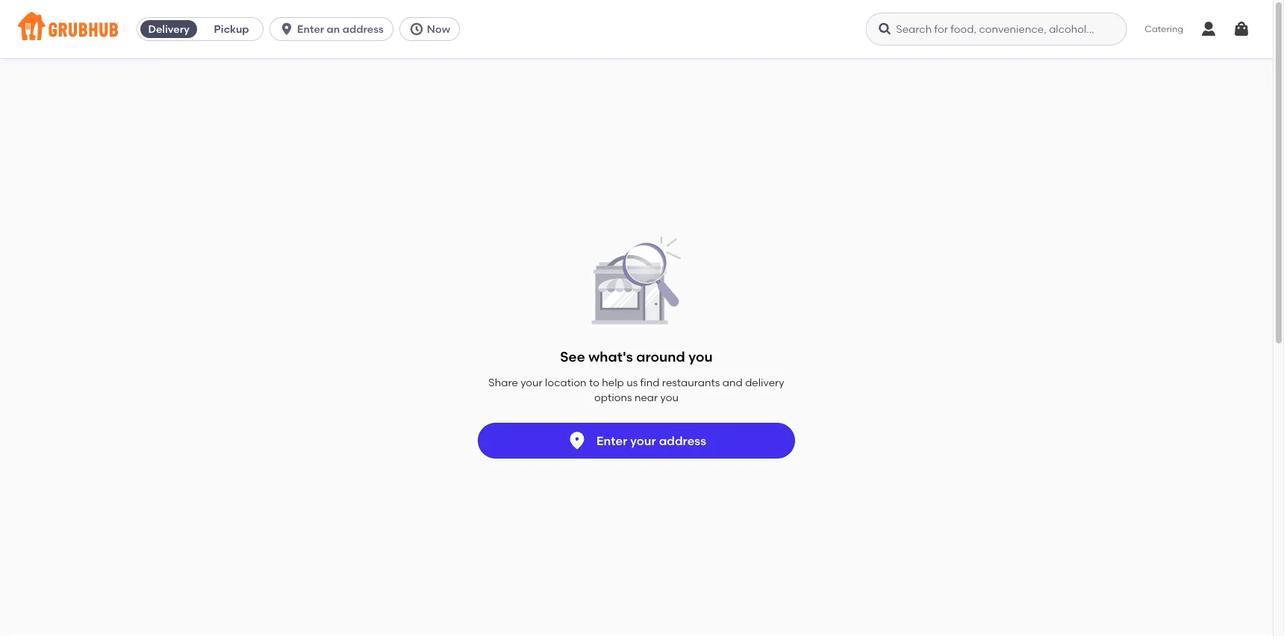Task type: locate. For each thing, give the bounding box(es) containing it.
svg image
[[279, 22, 294, 37], [409, 22, 424, 37], [878, 22, 892, 37]]

enter inside button
[[297, 23, 324, 35]]

see what's around you
[[560, 348, 713, 365]]

address inside button
[[342, 23, 384, 35]]

to
[[589, 376, 599, 389]]

0 horizontal spatial svg image
[[1200, 20, 1218, 38]]

address down restaurants
[[659, 434, 706, 449]]

2 svg image from the left
[[409, 22, 424, 37]]

what's
[[588, 348, 633, 365]]

svg image for now
[[409, 22, 424, 37]]

1 vertical spatial you
[[660, 391, 679, 404]]

0 horizontal spatial svg image
[[279, 22, 294, 37]]

svg image
[[1200, 20, 1218, 38], [1233, 20, 1251, 38]]

1 horizontal spatial you
[[689, 348, 713, 365]]

your
[[521, 376, 543, 389], [630, 434, 656, 449]]

your right the share
[[521, 376, 543, 389]]

2 horizontal spatial svg image
[[878, 22, 892, 37]]

you right near
[[660, 391, 679, 404]]

enter
[[297, 23, 324, 35], [596, 434, 627, 449]]

enter right position icon
[[596, 434, 627, 449]]

you up restaurants
[[689, 348, 713, 365]]

0 horizontal spatial enter
[[297, 23, 324, 35]]

0 horizontal spatial your
[[521, 376, 543, 389]]

delivery button
[[137, 17, 200, 41]]

svg image inside the now button
[[409, 22, 424, 37]]

3 svg image from the left
[[878, 22, 892, 37]]

catering
[[1145, 23, 1183, 34]]

1 horizontal spatial your
[[630, 434, 656, 449]]

your inside button
[[630, 434, 656, 449]]

0 vertical spatial enter
[[297, 23, 324, 35]]

and
[[723, 376, 743, 389]]

location
[[545, 376, 587, 389]]

1 horizontal spatial enter
[[596, 434, 627, 449]]

svg image for enter an address
[[279, 22, 294, 37]]

address right an
[[342, 23, 384, 35]]

0 horizontal spatial address
[[342, 23, 384, 35]]

1 horizontal spatial address
[[659, 434, 706, 449]]

your inside share your location to help us find restaurants and delivery options near you
[[521, 376, 543, 389]]

svg image inside 'enter an address' button
[[279, 22, 294, 37]]

position icon image
[[567, 431, 588, 452]]

1 horizontal spatial svg image
[[1233, 20, 1251, 38]]

enter inside button
[[596, 434, 627, 449]]

you
[[689, 348, 713, 365], [660, 391, 679, 404]]

pickup button
[[200, 17, 263, 41]]

1 vertical spatial your
[[630, 434, 656, 449]]

address inside button
[[659, 434, 706, 449]]

enter left an
[[297, 23, 324, 35]]

0 vertical spatial your
[[521, 376, 543, 389]]

2 svg image from the left
[[1233, 20, 1251, 38]]

1 vertical spatial address
[[659, 434, 706, 449]]

address for enter your address
[[659, 434, 706, 449]]

main navigation navigation
[[0, 0, 1273, 58]]

0 horizontal spatial you
[[660, 391, 679, 404]]

your down near
[[630, 434, 656, 449]]

1 vertical spatial enter
[[596, 434, 627, 449]]

1 horizontal spatial svg image
[[409, 22, 424, 37]]

options
[[594, 391, 632, 404]]

1 svg image from the left
[[279, 22, 294, 37]]

see
[[560, 348, 585, 365]]

your for share
[[521, 376, 543, 389]]

0 vertical spatial address
[[342, 23, 384, 35]]

address
[[342, 23, 384, 35], [659, 434, 706, 449]]

enter an address button
[[270, 17, 399, 41]]



Task type: vqa. For each thing, say whether or not it's contained in the screenshot.
Enter to the bottom
yes



Task type: describe. For each thing, give the bounding box(es) containing it.
delivery
[[745, 376, 784, 389]]

us
[[627, 376, 638, 389]]

address for enter an address
[[342, 23, 384, 35]]

Search for food, convenience, alcohol... search field
[[866, 13, 1127, 46]]

share your location to help us find restaurants and delivery options near you
[[489, 376, 784, 404]]

now button
[[399, 17, 466, 41]]

catering button
[[1134, 12, 1194, 46]]

share
[[489, 376, 518, 389]]

now
[[427, 23, 450, 35]]

your for enter
[[630, 434, 656, 449]]

enter your address button
[[478, 423, 795, 459]]

you inside share your location to help us find restaurants and delivery options near you
[[660, 391, 679, 404]]

enter for enter an address
[[297, 23, 324, 35]]

0 vertical spatial you
[[689, 348, 713, 365]]

restaurants
[[662, 376, 720, 389]]

around
[[636, 348, 685, 365]]

pickup
[[214, 23, 249, 35]]

find
[[640, 376, 660, 389]]

near
[[635, 391, 658, 404]]

1 svg image from the left
[[1200, 20, 1218, 38]]

enter your address
[[596, 434, 706, 449]]

help
[[602, 376, 624, 389]]

delivery
[[148, 23, 189, 35]]

enter for enter your address
[[596, 434, 627, 449]]

enter an address
[[297, 23, 384, 35]]

an
[[327, 23, 340, 35]]



